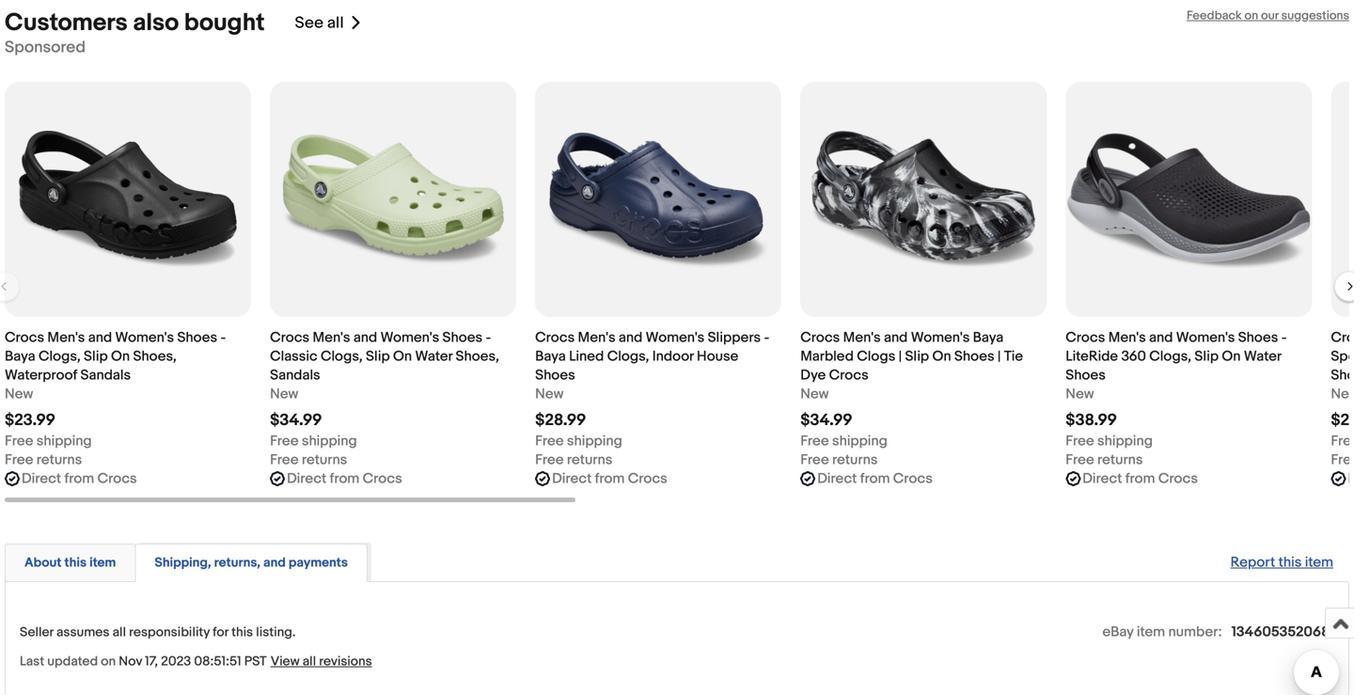 Task type: locate. For each thing, give the bounding box(es) containing it.
returns inside crocs men's and women's shoes - literide 360 clogs, slip on water shoes new $38.99 free shipping free returns
[[1098, 452, 1144, 469]]

|
[[899, 348, 902, 365], [998, 348, 1001, 365]]

0 horizontal spatial $34.99 text field
[[270, 411, 322, 430]]

3 direct from the left
[[552, 470, 592, 487]]

2 water from the left
[[1245, 348, 1282, 365]]

free shipping text field down classic
[[270, 432, 357, 451]]

3 women's from the left
[[646, 329, 705, 346]]

new text field up the $38.99 text box
[[1066, 385, 1095, 404]]

direct from crocs
[[22, 470, 137, 487], [287, 470, 402, 487], [552, 470, 668, 487], [818, 470, 933, 487], [1083, 470, 1199, 487]]

2 new text field from the left
[[535, 385, 564, 404]]

1 horizontal spatial baya
[[535, 348, 566, 365]]

4 returns from the left
[[833, 452, 878, 469]]

free returns text field for free
[[535, 451, 613, 470]]

free returns text field for crocs
[[801, 451, 878, 470]]

6 new from the left
[[1332, 386, 1355, 403]]

1 horizontal spatial free returns text field
[[535, 451, 613, 470]]

new text field for crocs
[[801, 385, 829, 404]]

Direct from Crocs text field
[[22, 470, 137, 488], [552, 470, 668, 488], [1083, 470, 1199, 488]]

clogs
[[857, 348, 896, 365]]

- inside crocs men's and women's shoes - literide 360 clogs, slip on water shoes new $38.99 free shipping free returns
[[1282, 329, 1288, 346]]

1 - from the left
[[221, 329, 226, 346]]

$34.99
[[270, 411, 322, 430], [801, 411, 853, 430]]

tab list containing about this item
[[5, 540, 1350, 582]]

this
[[1279, 554, 1303, 571], [64, 555, 87, 571], [232, 625, 253, 641]]

crocs
[[5, 329, 44, 346], [270, 329, 310, 346], [535, 329, 575, 346], [801, 329, 840, 346], [1066, 329, 1106, 346], [829, 367, 869, 384], [97, 470, 137, 487], [363, 470, 402, 487], [628, 470, 668, 487], [894, 470, 933, 487], [1159, 470, 1199, 487]]

women's inside crocs men's and women's shoes - classic clogs, slip on water shoes, sandals new $34.99 free shipping free returns
[[381, 329, 440, 346]]

5 men's from the left
[[1109, 329, 1147, 346]]

men's
[[47, 329, 85, 346], [313, 329, 350, 346], [578, 329, 616, 346], [844, 329, 881, 346], [1109, 329, 1147, 346]]

1 direct from crocs from the left
[[22, 470, 137, 487]]

New text field
[[270, 385, 299, 404], [535, 385, 564, 404], [801, 385, 829, 404], [1066, 385, 1095, 404]]

baya
[[973, 329, 1004, 346], [5, 348, 35, 365], [535, 348, 566, 365]]

women's inside "crocs men's and women's baya marbled clogs | slip on shoes | tie dye crocs new $34.99 free shipping free returns"
[[911, 329, 970, 346]]

and for $23.99
[[88, 329, 112, 346]]

1 horizontal spatial new text field
[[1332, 385, 1355, 404]]

number:
[[1169, 624, 1223, 641]]

shipping inside crocs men's and women's shoes - literide 360 clogs, slip on water shoes new $38.99 free shipping free returns
[[1098, 433, 1153, 450]]

sandals down classic
[[270, 367, 321, 384]]

1 clogs, from the left
[[39, 348, 81, 365]]

3 slip from the left
[[906, 348, 930, 365]]

from up "payments"
[[330, 470, 360, 487]]

4 direct from the left
[[818, 470, 857, 487]]

2 shipping from the left
[[302, 433, 357, 450]]

1 horizontal spatial free returns text field
[[801, 451, 878, 470]]

indoor
[[653, 348, 694, 365]]

clogs, right the 360
[[1150, 348, 1192, 365]]

free returns text field for $34.99
[[270, 451, 347, 470]]

$34.99 text field
[[270, 411, 322, 430], [801, 411, 853, 430]]

new text field down classic
[[270, 385, 299, 404]]

$27
[[1332, 411, 1355, 430]]

3 clogs, from the left
[[607, 348, 650, 365]]

on for $34.99
[[393, 348, 412, 365]]

shoes, inside crocs men's and women's shoes - baya clogs, slip on shoes, waterproof sandals new $23.99 free shipping free returns
[[133, 348, 177, 365]]

on inside crocs men's and women's shoes - baya clogs, slip on shoes, waterproof sandals new $23.99 free shipping free returns
[[111, 348, 130, 365]]

direct from crocs text field up "payments"
[[287, 470, 402, 488]]

1 horizontal spatial shoes,
[[456, 348, 499, 365]]

see all link
[[295, 8, 363, 38]]

new text field down dye
[[801, 385, 829, 404]]

2 from from the left
[[330, 470, 360, 487]]

crocs up waterproof
[[5, 329, 44, 346]]

women's inside crocs men's and women's slippers - baya lined clogs, indoor house shoes new $28.99 free shipping free returns
[[646, 329, 705, 346]]

shipping
[[36, 433, 92, 450], [302, 433, 357, 450], [567, 433, 623, 450], [833, 433, 888, 450], [1098, 433, 1153, 450]]

free returns text field down '$28.99' text field
[[535, 451, 613, 470]]

2 clogs, from the left
[[321, 348, 363, 365]]

| left tie
[[998, 348, 1001, 365]]

- for $34.99
[[486, 329, 491, 346]]

new text field for $27
[[1332, 385, 1355, 404]]

1 shoes, from the left
[[133, 348, 177, 365]]

Free text field
[[1332, 432, 1355, 451]]

clogs, up waterproof
[[39, 348, 81, 365]]

shoes,
[[133, 348, 177, 365], [456, 348, 499, 365]]

shoes
[[177, 329, 217, 346], [443, 329, 483, 346], [1239, 329, 1279, 346], [955, 348, 995, 365], [535, 367, 576, 384], [1066, 367, 1106, 384]]

this right about at bottom
[[64, 555, 87, 571]]

item right report on the bottom
[[1306, 554, 1334, 571]]

1 horizontal spatial water
[[1245, 348, 1282, 365]]

free shipping text field down the $38.99 text box
[[1066, 432, 1153, 451]]

returns
[[36, 452, 82, 469], [302, 452, 347, 469], [567, 452, 613, 469], [833, 452, 878, 469], [1098, 452, 1144, 469]]

men's for crocs
[[844, 329, 881, 346]]

1 free returns text field from the left
[[5, 451, 82, 470]]

crocs up literide
[[1066, 329, 1106, 346]]

2 horizontal spatial baya
[[973, 329, 1004, 346]]

and inside crocs men's and women's shoes - baya clogs, slip on shoes, waterproof sandals new $23.99 free shipping free returns
[[88, 329, 112, 346]]

returns,
[[214, 555, 261, 571]]

this for report
[[1279, 554, 1303, 571]]

customers
[[5, 8, 128, 38]]

new down classic
[[270, 386, 299, 403]]

shipping down classic
[[302, 433, 357, 450]]

from down crocs men's and women's slippers - baya lined clogs, indoor house shoes new $28.99 free shipping free returns
[[595, 470, 625, 487]]

3 direct from crocs from the left
[[552, 470, 668, 487]]

slip for $34.99
[[366, 348, 390, 365]]

direct for $23.99
[[22, 470, 61, 487]]

crocs men's and women's slippers - baya lined clogs, indoor house shoes new $28.99 free shipping free returns
[[535, 329, 770, 469]]

1 vertical spatial on
[[101, 654, 116, 670]]

direct from crocs down $23.99 text box
[[22, 470, 137, 487]]

direct from crocs text field for $28.99
[[552, 470, 668, 488]]

2 horizontal spatial direct from crocs text field
[[1083, 470, 1199, 488]]

sandals
[[80, 367, 131, 384], [270, 367, 321, 384]]

new down dye
[[801, 386, 829, 403]]

men's inside crocs men's and women's shoes - literide 360 clogs, slip on water shoes new $38.99 free shipping free returns
[[1109, 329, 1147, 346]]

slip inside crocs men's and women's shoes - classic clogs, slip on water shoes, sandals new $34.99 free shipping free returns
[[366, 348, 390, 365]]

4 - from the left
[[1282, 329, 1288, 346]]

shipping, returns, and payments
[[155, 555, 348, 571]]

new inside crocs men's and women's shoes - classic clogs, slip on water shoes, sandals new $34.99 free shipping free returns
[[270, 386, 299, 403]]

report this item link
[[1222, 545, 1344, 581]]

None text field
[[1349, 470, 1355, 488]]

0 horizontal spatial free returns text field
[[270, 451, 347, 470]]

men's for $23.99
[[47, 329, 85, 346]]

new inside crocs men's and women's slippers - baya lined clogs, indoor house shoes new $28.99 free shipping free returns
[[535, 386, 564, 403]]

dye
[[801, 367, 826, 384]]

0 horizontal spatial water
[[415, 348, 453, 365]]

women's inside crocs men's and women's shoes - literide 360 clogs, slip on water shoes new $38.99 free shipping free returns
[[1177, 329, 1236, 346]]

women's for crocs
[[911, 329, 970, 346]]

3 - from the left
[[764, 329, 770, 346]]

direct from crocs down "crocs men's and women's baya marbled clogs | slip on shoes | tie dye crocs new $34.99 free shipping free returns"
[[818, 470, 933, 487]]

item inside button
[[90, 555, 116, 571]]

slip inside crocs men's and women's shoes - baya clogs, slip on shoes, waterproof sandals new $23.99 free shipping free returns
[[84, 348, 108, 365]]

and inside button
[[263, 555, 286, 571]]

shipping inside crocs men's and women's shoes - baya clogs, slip on shoes, waterproof sandals new $23.99 free shipping free returns
[[36, 433, 92, 450]]

item right about at bottom
[[90, 555, 116, 571]]

report this item
[[1231, 554, 1334, 571]]

and inside crocs men's and women's shoes - literide 360 clogs, slip on water shoes new $38.99 free shipping free returns
[[1150, 329, 1174, 346]]

2 - from the left
[[486, 329, 491, 346]]

item for about this item
[[90, 555, 116, 571]]

crocs up marbled
[[801, 329, 840, 346]]

shipping down $23.99 text box
[[36, 433, 92, 450]]

4 clogs, from the left
[[1150, 348, 1192, 365]]

ebay item number: 134605352068
[[1103, 624, 1330, 641]]

direct from crocs for free
[[552, 470, 668, 487]]

sandals for $34.99
[[270, 367, 321, 384]]

and inside crocs men's and women's slippers - baya lined clogs, indoor house shoes new $28.99 free shipping free returns
[[619, 329, 643, 346]]

women's for free
[[646, 329, 705, 346]]

Free shipping text field
[[5, 432, 92, 451], [270, 432, 357, 451], [801, 432, 888, 451]]

free
[[5, 433, 33, 450], [270, 433, 299, 450], [535, 433, 564, 450], [801, 433, 829, 450], [1066, 433, 1095, 450], [1332, 433, 1355, 450], [5, 452, 33, 469], [270, 452, 299, 469], [535, 452, 564, 469], [801, 452, 829, 469], [1066, 452, 1095, 469], [1332, 452, 1355, 469]]

2 direct from crocs from the left
[[287, 470, 402, 487]]

shipping inside crocs men's and women's slippers - baya lined clogs, indoor house shoes new $28.99 free shipping free returns
[[567, 433, 623, 450]]

4 slip from the left
[[1195, 348, 1219, 365]]

on
[[111, 348, 130, 365], [393, 348, 412, 365], [933, 348, 952, 365], [1223, 348, 1241, 365]]

0 horizontal spatial free shipping text field
[[5, 432, 92, 451]]

0 vertical spatial all
[[327, 13, 344, 33]]

2 vertical spatial all
[[303, 654, 316, 670]]

crocs down "crocs men's and women's baya marbled clogs | slip on shoes | tie dye crocs new $34.99 free shipping free returns"
[[894, 470, 933, 487]]

1 direct from the left
[[22, 470, 61, 487]]

ebay
[[1103, 624, 1134, 641]]

listing.
[[256, 625, 296, 641]]

3 new text field from the left
[[801, 385, 829, 404]]

free returns text field down $23.99 text box
[[5, 451, 82, 470]]

0 horizontal spatial direct from crocs text field
[[287, 470, 402, 488]]

2 direct from the left
[[287, 470, 327, 487]]

free shipping text field for crocs
[[801, 432, 888, 451]]

shipping for $38.99
[[1098, 433, 1153, 450]]

on left nov
[[101, 654, 116, 670]]

5 direct from the left
[[1083, 470, 1123, 487]]

report
[[1231, 554, 1276, 571]]

all
[[327, 13, 344, 33], [113, 625, 126, 641], [303, 654, 316, 670]]

New text field
[[5, 385, 33, 404], [1332, 385, 1355, 404]]

1 from from the left
[[64, 470, 94, 487]]

this inside button
[[64, 555, 87, 571]]

from down "crocs men's and women's baya marbled clogs | slip on shoes | tie dye crocs new $34.99 free shipping free returns"
[[861, 470, 890, 487]]

0 horizontal spatial free shipping text field
[[535, 432, 623, 451]]

0 horizontal spatial this
[[64, 555, 87, 571]]

0 horizontal spatial $34.99
[[270, 411, 322, 430]]

clogs, inside crocs men's and women's shoes - literide 360 clogs, slip on water shoes new $38.99 free shipping free returns
[[1150, 348, 1192, 365]]

from up about this item button
[[64, 470, 94, 487]]

0 horizontal spatial sandals
[[80, 367, 131, 384]]

clogs, right classic
[[321, 348, 363, 365]]

1 men's from the left
[[47, 329, 85, 346]]

and inside "crocs men's and women's baya marbled clogs | slip on shoes | tie dye crocs new $34.99 free shipping free returns"
[[884, 329, 908, 346]]

1 new text field from the left
[[5, 385, 33, 404]]

all right view
[[303, 654, 316, 670]]

new up the $38.99 text box
[[1066, 386, 1095, 403]]

1 horizontal spatial free shipping text field
[[270, 432, 357, 451]]

0 horizontal spatial new text field
[[5, 385, 33, 404]]

from for free
[[595, 470, 625, 487]]

direct from crocs text field down $23.99 text box
[[22, 470, 137, 488]]

$34.99 down dye
[[801, 411, 853, 430]]

5 new from the left
[[1066, 386, 1095, 403]]

1 direct from crocs text field from the left
[[287, 470, 402, 488]]

direct from crocs text field for $23.99
[[22, 470, 137, 488]]

new text field up $23.99 text box
[[5, 385, 33, 404]]

2 new from the left
[[270, 386, 299, 403]]

direct from crocs for $34.99
[[287, 470, 402, 487]]

baya inside crocs men's and women's slippers - baya lined clogs, indoor house shoes new $28.99 free shipping free returns
[[535, 348, 566, 365]]

1 women's from the left
[[115, 329, 174, 346]]

1 on from the left
[[111, 348, 130, 365]]

sandals inside crocs men's and women's shoes - baya clogs, slip on shoes, waterproof sandals new $23.99 free shipping free returns
[[80, 367, 131, 384]]

4 new text field from the left
[[1066, 385, 1095, 404]]

item right ebay
[[1137, 624, 1166, 641]]

crocs men's and women's shoes - literide 360 clogs, slip on water shoes new $38.99 free shipping free returns
[[1066, 329, 1288, 469]]

sandals inside crocs men's and women's shoes - classic clogs, slip on water shoes, sandals new $34.99 free shipping free returns
[[270, 367, 321, 384]]

0 horizontal spatial free returns text field
[[5, 451, 82, 470]]

4 from from the left
[[861, 470, 890, 487]]

on inside "crocs men's and women's baya marbled clogs | slip on shoes | tie dye crocs new $34.99 free shipping free returns"
[[933, 348, 952, 365]]

crocs up classic
[[270, 329, 310, 346]]

1 horizontal spatial free shipping text field
[[1066, 432, 1153, 451]]

women's inside crocs men's and women's shoes - baya clogs, slip on shoes, waterproof sandals new $23.99 free shipping free returns
[[115, 329, 174, 346]]

$38.99 text field
[[1066, 411, 1118, 430]]

2 new text field from the left
[[1332, 385, 1355, 404]]

clogs, inside crocs men's and women's shoes - baya clogs, slip on shoes, waterproof sandals new $23.99 free shipping free returns
[[39, 348, 81, 365]]

2 direct from crocs text field from the left
[[552, 470, 668, 488]]

1 $34.99 text field from the left
[[270, 411, 322, 430]]

08:51:51
[[194, 654, 241, 670]]

feedback on our suggestions
[[1187, 8, 1350, 23]]

2 men's from the left
[[313, 329, 350, 346]]

Free returns text field
[[5, 451, 82, 470], [535, 451, 613, 470]]

shipping, returns, and payments button
[[155, 554, 348, 572]]

crocs inside crocs men's and women's slippers - baya lined clogs, indoor house shoes new $28.99 free shipping free returns
[[535, 329, 575, 346]]

direct from crocs up "payments"
[[287, 470, 402, 487]]

0 horizontal spatial item
[[90, 555, 116, 571]]

about this item
[[24, 555, 116, 571]]

this right for
[[232, 625, 253, 641]]

free returns text field for $38.99
[[1066, 451, 1144, 470]]

$23.99
[[5, 411, 55, 430]]

all right see
[[327, 13, 344, 33]]

men's inside crocs men's and women's shoes - classic clogs, slip on water shoes, sandals new $34.99 free shipping free returns
[[313, 329, 350, 346]]

5 direct from crocs from the left
[[1083, 470, 1199, 487]]

on inside crocs men's and women's shoes - classic clogs, slip on water shoes, sandals new $34.99 free shipping free returns
[[393, 348, 412, 365]]

and
[[88, 329, 112, 346], [354, 329, 377, 346], [619, 329, 643, 346], [884, 329, 908, 346], [1150, 329, 1174, 346], [263, 555, 286, 571]]

slip
[[84, 348, 108, 365], [366, 348, 390, 365], [906, 348, 930, 365], [1195, 348, 1219, 365]]

slip inside crocs men's and women's shoes - literide 360 clogs, slip on water shoes new $38.99 free shipping free returns
[[1195, 348, 1219, 365]]

water inside crocs men's and women's shoes - classic clogs, slip on water shoes, sandals new $34.99 free shipping free returns
[[415, 348, 453, 365]]

2 free returns text field from the left
[[535, 451, 613, 470]]

new inside crocs men's and women's shoes - literide 360 clogs, slip on water shoes new $38.99 free shipping free returns
[[1066, 386, 1095, 403]]

134605352068
[[1232, 624, 1330, 641]]

3 new from the left
[[535, 386, 564, 403]]

men's up the lined
[[578, 329, 616, 346]]

3 free shipping text field from the left
[[801, 432, 888, 451]]

for
[[213, 625, 229, 641]]

sponsored
[[5, 38, 86, 57]]

men's inside crocs men's and women's slippers - baya lined clogs, indoor house shoes new $28.99 free shipping free returns
[[578, 329, 616, 346]]

4 shipping from the left
[[833, 433, 888, 450]]

shipping down the $38.99 text box
[[1098, 433, 1153, 450]]

2023
[[161, 654, 191, 670]]

2 free shipping text field from the left
[[1066, 432, 1153, 451]]

1 slip from the left
[[84, 348, 108, 365]]

1 horizontal spatial |
[[998, 348, 1001, 365]]

cro new $27 free free
[[1332, 329, 1355, 469]]

about
[[24, 555, 62, 571]]

shipping down $28.99
[[567, 433, 623, 450]]

1 horizontal spatial this
[[232, 625, 253, 641]]

free shipping text field down dye
[[801, 432, 888, 451]]

0 horizontal spatial |
[[899, 348, 902, 365]]

new text field up $27 text field
[[1332, 385, 1355, 404]]

shipping inside crocs men's and women's shoes - classic clogs, slip on water shoes, sandals new $34.99 free shipping free returns
[[302, 433, 357, 450]]

1 $34.99 from the left
[[270, 411, 322, 430]]

1 free shipping text field from the left
[[5, 432, 92, 451]]

men's inside "crocs men's and women's baya marbled clogs | slip on shoes | tie dye crocs new $34.99 free shipping free returns"
[[844, 329, 881, 346]]

returns for $34.99
[[302, 452, 347, 469]]

- inside crocs men's and women's slippers - baya lined clogs, indoor house shoes new $28.99 free shipping free returns
[[764, 329, 770, 346]]

1 horizontal spatial on
[[1245, 8, 1259, 23]]

direct from crocs text field down $28.99
[[552, 470, 668, 488]]

1 new from the left
[[5, 386, 33, 403]]

1 water from the left
[[415, 348, 453, 365]]

3 men's from the left
[[578, 329, 616, 346]]

customers also bought
[[5, 8, 265, 38]]

Free shipping text field
[[535, 432, 623, 451], [1066, 432, 1153, 451]]

on left our
[[1245, 8, 1259, 23]]

crocs up the lined
[[535, 329, 575, 346]]

direct from crocs for $38.99
[[1083, 470, 1199, 487]]

2 shoes, from the left
[[456, 348, 499, 365]]

bought
[[184, 8, 265, 38]]

1 new text field from the left
[[270, 385, 299, 404]]

2 on from the left
[[393, 348, 412, 365]]

clogs, inside crocs men's and women's shoes - classic clogs, slip on water shoes, sandals new $34.99 free shipping free returns
[[321, 348, 363, 365]]

free shipping text field for $34.99
[[270, 432, 357, 451]]

1 horizontal spatial direct from crocs text field
[[552, 470, 668, 488]]

returns inside crocs men's and women's shoes - baya clogs, slip on shoes, waterproof sandals new $23.99 free shipping free returns
[[36, 452, 82, 469]]

- inside crocs men's and women's shoes - baya clogs, slip on shoes, waterproof sandals new $23.99 free shipping free returns
[[221, 329, 226, 346]]

0 horizontal spatial on
[[101, 654, 116, 670]]

4 men's from the left
[[844, 329, 881, 346]]

slip inside "crocs men's and women's baya marbled clogs | slip on shoes | tie dye crocs new $34.99 free shipping free returns"
[[906, 348, 930, 365]]

- for $28.99
[[764, 329, 770, 346]]

direct from crocs down $28.99
[[552, 470, 668, 487]]

direct for $34.99
[[287, 470, 327, 487]]

returns for $23.99
[[36, 452, 82, 469]]

3 direct from crocs text field from the left
[[1083, 470, 1199, 488]]

2 horizontal spatial free returns text field
[[1066, 451, 1144, 470]]

2 $34.99 text field from the left
[[801, 411, 853, 430]]

Free returns text field
[[270, 451, 347, 470], [801, 451, 878, 470], [1066, 451, 1144, 470]]

item
[[1306, 554, 1334, 571], [90, 555, 116, 571], [1137, 624, 1166, 641]]

4 new from the left
[[801, 386, 829, 403]]

from
[[64, 470, 94, 487], [330, 470, 360, 487], [595, 470, 625, 487], [861, 470, 890, 487], [1126, 470, 1156, 487]]

view
[[271, 654, 300, 670]]

on
[[1245, 8, 1259, 23], [101, 654, 116, 670]]

this right report on the bottom
[[1279, 554, 1303, 571]]

3 shipping from the left
[[567, 433, 623, 450]]

5 from from the left
[[1126, 470, 1156, 487]]

$34.99 inside crocs men's and women's shoes - classic clogs, slip on water shoes, sandals new $34.99 free shipping free returns
[[270, 411, 322, 430]]

1 horizontal spatial $34.99
[[801, 411, 853, 430]]

crocs men's and women's baya marbled clogs | slip on shoes | tie dye crocs new $34.99 free shipping free returns
[[801, 329, 1024, 469]]

direct
[[22, 470, 61, 487], [287, 470, 327, 487], [552, 470, 592, 487], [818, 470, 857, 487], [1083, 470, 1123, 487]]

3 returns from the left
[[567, 452, 613, 469]]

tie
[[1005, 348, 1024, 365]]

baya inside crocs men's and women's shoes - baya clogs, slip on shoes, waterproof sandals new $23.99 free shipping free returns
[[5, 348, 35, 365]]

1 horizontal spatial direct from crocs text field
[[818, 470, 933, 488]]

new up $27 text field
[[1332, 386, 1355, 403]]

direct from crocs text field down $38.99
[[1083, 470, 1199, 488]]

2 direct from crocs text field from the left
[[818, 470, 933, 488]]

3 from from the left
[[595, 470, 625, 487]]

4 women's from the left
[[911, 329, 970, 346]]

shoes, inside crocs men's and women's shoes - classic clogs, slip on water shoes, sandals new $34.99 free shipping free returns
[[456, 348, 499, 365]]

from for crocs
[[861, 470, 890, 487]]

- inside crocs men's and women's shoes - classic clogs, slip on water shoes, sandals new $34.99 free shipping free returns
[[486, 329, 491, 346]]

shipping down clogs
[[833, 433, 888, 450]]

Free text field
[[1332, 451, 1355, 470]]

shoes inside "crocs men's and women's baya marbled clogs | slip on shoes | tie dye crocs new $34.99 free shipping free returns"
[[955, 348, 995, 365]]

free shipping text field down $23.99 text box
[[5, 432, 92, 451]]

crocs down marbled
[[829, 367, 869, 384]]

1 sandals from the left
[[80, 367, 131, 384]]

lined
[[569, 348, 604, 365]]

5 returns from the left
[[1098, 452, 1144, 469]]

view all revisions link
[[267, 653, 372, 670]]

new inside crocs men's and women's shoes - baya clogs, slip on shoes, waterproof sandals new $23.99 free shipping free returns
[[5, 386, 33, 403]]

0 horizontal spatial baya
[[5, 348, 35, 365]]

all up nov
[[113, 625, 126, 641]]

men's up clogs
[[844, 329, 881, 346]]

from for $23.99
[[64, 470, 94, 487]]

and inside crocs men's and women's shoes - classic clogs, slip on water shoes, sandals new $34.99 free shipping free returns
[[354, 329, 377, 346]]

suggestions
[[1282, 8, 1350, 23]]

new up '$28.99' text field
[[535, 386, 564, 403]]

new up $23.99 text box
[[5, 386, 33, 403]]

2 horizontal spatial free shipping text field
[[801, 432, 888, 451]]

direct from crocs text field down "crocs men's and women's baya marbled clogs | slip on shoes | tie dye crocs new $34.99 free shipping free returns"
[[818, 470, 933, 488]]

men's up the 360
[[1109, 329, 1147, 346]]

item for report this item
[[1306, 554, 1334, 571]]

3 on from the left
[[933, 348, 952, 365]]

men's inside crocs men's and women's shoes - baya clogs, slip on shoes, waterproof sandals new $23.99 free shipping free returns
[[47, 329, 85, 346]]

0 horizontal spatial shoes,
[[133, 348, 177, 365]]

1 horizontal spatial all
[[303, 654, 316, 670]]

5 women's from the left
[[1177, 329, 1236, 346]]

sandals for $23.99
[[80, 367, 131, 384]]

direct from crocs down $38.99
[[1083, 470, 1199, 487]]

tab list
[[5, 540, 1350, 582]]

1 free returns text field from the left
[[270, 451, 347, 470]]

2 $34.99 from the left
[[801, 411, 853, 430]]

Direct from Crocs text field
[[287, 470, 402, 488], [818, 470, 933, 488]]

2 horizontal spatial item
[[1306, 554, 1334, 571]]

1 horizontal spatial $34.99 text field
[[801, 411, 853, 430]]

2 free returns text field from the left
[[801, 451, 878, 470]]

1 free shipping text field from the left
[[535, 432, 623, 451]]

-
[[221, 329, 226, 346], [486, 329, 491, 346], [764, 329, 770, 346], [1282, 329, 1288, 346]]

men's up classic
[[313, 329, 350, 346]]

clogs,
[[39, 348, 81, 365], [321, 348, 363, 365], [607, 348, 650, 365], [1150, 348, 1192, 365]]

clogs, right the lined
[[607, 348, 650, 365]]

1 horizontal spatial sandals
[[270, 367, 321, 384]]

1 shipping from the left
[[36, 433, 92, 450]]

new text field up '$28.99' text field
[[535, 385, 564, 404]]

4 on from the left
[[1223, 348, 1241, 365]]

0 horizontal spatial all
[[113, 625, 126, 641]]

3 free returns text field from the left
[[1066, 451, 1144, 470]]

| right clogs
[[899, 348, 902, 365]]

free shipping text field down $28.99
[[535, 432, 623, 451]]

see
[[295, 13, 324, 33]]

2 women's from the left
[[381, 329, 440, 346]]

2 returns from the left
[[302, 452, 347, 469]]

1 | from the left
[[899, 348, 902, 365]]

direct for $38.99
[[1083, 470, 1123, 487]]

2 sandals from the left
[[270, 367, 321, 384]]

new
[[5, 386, 33, 403], [270, 386, 299, 403], [535, 386, 564, 403], [801, 386, 829, 403], [1066, 386, 1095, 403], [1332, 386, 1355, 403]]

$28.99 text field
[[535, 411, 586, 430]]

$34.99 down classic
[[270, 411, 322, 430]]

1 returns from the left
[[36, 452, 82, 469]]

from for $34.99
[[330, 470, 360, 487]]

men's up waterproof
[[47, 329, 85, 346]]

water
[[415, 348, 453, 365], [1245, 348, 1282, 365]]

returns inside crocs men's and women's shoes - classic clogs, slip on water shoes, sandals new $34.99 free shipping free returns
[[302, 452, 347, 469]]

1 direct from crocs text field from the left
[[22, 470, 137, 488]]

shoes inside crocs men's and women's shoes - baya clogs, slip on shoes, waterproof sandals new $23.99 free shipping free returns
[[177, 329, 217, 346]]

5 shipping from the left
[[1098, 433, 1153, 450]]

$34.99 text field for $34.99
[[801, 411, 853, 430]]

2 free shipping text field from the left
[[270, 432, 357, 451]]

sandals right waterproof
[[80, 367, 131, 384]]

2 horizontal spatial this
[[1279, 554, 1303, 571]]

from down crocs men's and women's shoes - literide 360 clogs, slip on water shoes new $38.99 free shipping free returns
[[1126, 470, 1156, 487]]

$28.99
[[535, 411, 586, 430]]

$34.99 text field down classic
[[270, 411, 322, 430]]

4 direct from crocs from the left
[[818, 470, 933, 487]]

0 horizontal spatial direct from crocs text field
[[22, 470, 137, 488]]

2 slip from the left
[[366, 348, 390, 365]]

women's
[[115, 329, 174, 346], [381, 329, 440, 346], [646, 329, 705, 346], [911, 329, 970, 346], [1177, 329, 1236, 346]]

$34.99 text field down dye
[[801, 411, 853, 430]]



Task type: describe. For each thing, give the bounding box(es) containing it.
shipping inside "crocs men's and women's baya marbled clogs | slip on shoes | tie dye crocs new $34.99 free shipping free returns"
[[833, 433, 888, 450]]

nov
[[119, 654, 142, 670]]

$38.99
[[1066, 411, 1118, 430]]

$23.99 text field
[[5, 411, 55, 430]]

responsibility
[[129, 625, 210, 641]]

shipping for $34.99
[[302, 433, 357, 450]]

water inside crocs men's and women's shoes - literide 360 clogs, slip on water shoes new $38.99 free shipping free returns
[[1245, 348, 1282, 365]]

Sponsored text field
[[5, 38, 86, 57]]

2 | from the left
[[998, 348, 1001, 365]]

crocs men's and women's shoes - baya clogs, slip on shoes, waterproof sandals new $23.99 free shipping free returns
[[5, 329, 226, 469]]

direct from crocs for crocs
[[818, 470, 933, 487]]

literide
[[1066, 348, 1119, 365]]

- for $38.99
[[1282, 329, 1288, 346]]

feedback
[[1187, 8, 1243, 23]]

$34.99 text field for shipping
[[270, 411, 322, 430]]

new text field for $34.99
[[270, 385, 299, 404]]

crocs inside crocs men's and women's shoes - baya clogs, slip on shoes, waterproof sandals new $23.99 free shipping free returns
[[5, 329, 44, 346]]

free shipping text field for $28.99
[[535, 432, 623, 451]]

returns for $38.99
[[1098, 452, 1144, 469]]

1 horizontal spatial item
[[1137, 624, 1166, 641]]

also
[[133, 8, 179, 38]]

0 vertical spatial on
[[1245, 8, 1259, 23]]

crocs inside crocs men's and women's shoes - literide 360 clogs, slip on water shoes new $38.99 free shipping free returns
[[1066, 329, 1106, 346]]

baya for $28.99
[[535, 348, 566, 365]]

women's for $34.99
[[381, 329, 440, 346]]

on inside crocs men's and women's shoes - literide 360 clogs, slip on water shoes new $38.99 free shipping free returns
[[1223, 348, 1241, 365]]

slippers
[[708, 329, 761, 346]]

shoes inside crocs men's and women's slippers - baya lined clogs, indoor house shoes new $28.99 free shipping free returns
[[535, 367, 576, 384]]

house
[[697, 348, 739, 365]]

waterproof
[[5, 367, 77, 384]]

shoes inside crocs men's and women's shoes - classic clogs, slip on water shoes, sandals new $34.99 free shipping free returns
[[443, 329, 483, 346]]

new text field for $23.99
[[5, 385, 33, 404]]

marbled
[[801, 348, 854, 365]]

pst
[[244, 654, 267, 670]]

slip for $23.99
[[84, 348, 108, 365]]

and for crocs
[[884, 329, 908, 346]]

360
[[1122, 348, 1147, 365]]

and for $38.99
[[1150, 329, 1174, 346]]

revisions
[[319, 654, 372, 670]]

this for about
[[64, 555, 87, 571]]

crocs inside crocs men's and women's shoes - classic clogs, slip on water shoes, sandals new $34.99 free shipping free returns
[[270, 329, 310, 346]]

slip for crocs
[[906, 348, 930, 365]]

direct from crocs text field for $38.99
[[1083, 470, 1199, 488]]

assumes
[[56, 625, 110, 641]]

free returns text field for $23.99
[[5, 451, 82, 470]]

last
[[20, 654, 44, 670]]

cro
[[1332, 329, 1355, 346]]

free shipping text field for $23.99
[[5, 432, 92, 451]]

classic
[[270, 348, 318, 365]]

from for $38.99
[[1126, 470, 1156, 487]]

men's for $34.99
[[313, 329, 350, 346]]

$34.99 inside "crocs men's and women's baya marbled clogs | slip on shoes | tie dye crocs new $34.99 free shipping free returns"
[[801, 411, 853, 430]]

new text field for free
[[535, 385, 564, 404]]

on for $23.99
[[111, 348, 130, 365]]

clogs, inside crocs men's and women's slippers - baya lined clogs, indoor house shoes new $28.99 free shipping free returns
[[607, 348, 650, 365]]

men's for $38.99
[[1109, 329, 1147, 346]]

new text field for $38.99
[[1066, 385, 1095, 404]]

baya inside "crocs men's and women's baya marbled clogs | slip on shoes | tie dye crocs new $34.99 free shipping free returns"
[[973, 329, 1004, 346]]

our
[[1262, 8, 1279, 23]]

and for $34.99
[[354, 329, 377, 346]]

updated
[[47, 654, 98, 670]]

see all
[[295, 13, 344, 33]]

1 vertical spatial all
[[113, 625, 126, 641]]

returns inside crocs men's and women's slippers - baya lined clogs, indoor house shoes new $28.99 free shipping free returns
[[567, 452, 613, 469]]

shipping for $23.99
[[36, 433, 92, 450]]

on for crocs
[[933, 348, 952, 365]]

direct for free
[[552, 470, 592, 487]]

2 horizontal spatial all
[[327, 13, 344, 33]]

See all text field
[[295, 13, 344, 33]]

shipping,
[[155, 555, 211, 571]]

feedback on our suggestions link
[[1187, 8, 1350, 23]]

- for $23.99
[[221, 329, 226, 346]]

direct for crocs
[[818, 470, 857, 487]]

crocs down crocs men's and women's shoes - baya clogs, slip on shoes, waterproof sandals new $23.99 free shipping free returns
[[97, 470, 137, 487]]

direct from crocs text field for $34.99
[[818, 470, 933, 488]]

direct from crocs for $23.99
[[22, 470, 137, 487]]

direct from crocs text field for shipping
[[287, 470, 402, 488]]

17,
[[145, 654, 158, 670]]

and for free
[[619, 329, 643, 346]]

crocs down crocs men's and women's shoes - literide 360 clogs, slip on water shoes new $38.99 free shipping free returns
[[1159, 470, 1199, 487]]

crocs down crocs men's and women's slippers - baya lined clogs, indoor house shoes new $28.99 free shipping free returns
[[628, 470, 668, 487]]

returns inside "crocs men's and women's baya marbled clogs | slip on shoes | tie dye crocs new $34.99 free shipping free returns"
[[833, 452, 878, 469]]

about this item button
[[24, 554, 116, 572]]

crocs men's and women's shoes - classic clogs, slip on water shoes, sandals new $34.99 free shipping free returns
[[270, 329, 499, 469]]

men's for free
[[578, 329, 616, 346]]

crocs down crocs men's and women's shoes - classic clogs, slip on water shoes, sandals new $34.99 free shipping free returns
[[363, 470, 402, 487]]

women's for $23.99
[[115, 329, 174, 346]]

payments
[[289, 555, 348, 571]]

seller assumes all responsibility for this listing.
[[20, 625, 296, 641]]

new inside "crocs men's and women's baya marbled clogs | slip on shoes | tie dye crocs new $34.99 free shipping free returns"
[[801, 386, 829, 403]]

free shipping text field for $38.99
[[1066, 432, 1153, 451]]

$27 text field
[[1332, 411, 1355, 430]]

last updated on nov 17, 2023 08:51:51 pst view all revisions
[[20, 654, 372, 670]]

women's for $38.99
[[1177, 329, 1236, 346]]

baya for $23.99
[[5, 348, 35, 365]]

seller
[[20, 625, 54, 641]]



Task type: vqa. For each thing, say whether or not it's contained in the screenshot.
first Art from the bottom
no



